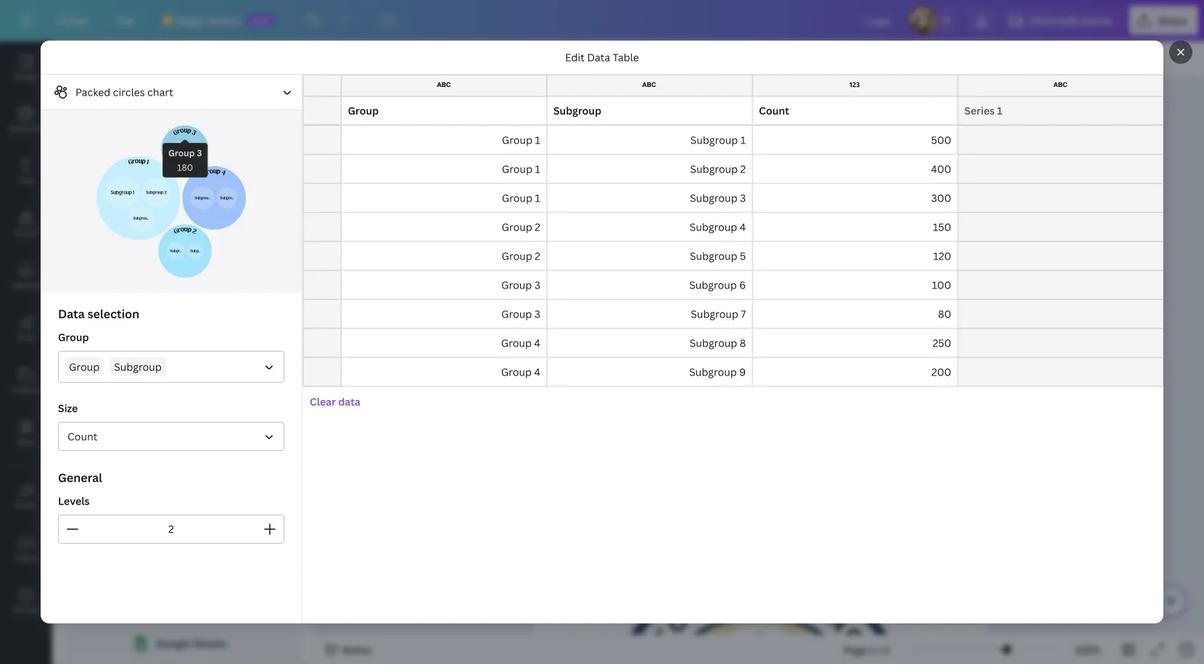 Task type: locate. For each thing, give the bounding box(es) containing it.
1 horizontal spatial clear data button
[[303, 388, 368, 417]]

audio button
[[0, 471, 52, 523]]

group inside the group 3 180
[[168, 147, 195, 159]]

brand
[[15, 228, 37, 238]]

new
[[252, 15, 270, 25]]

draw
[[17, 332, 35, 342]]

1 vertical spatial data
[[107, 90, 131, 103]]

magic
[[177, 13, 206, 27]]

clear data button
[[303, 388, 368, 417], [52, 471, 118, 500]]

clear
[[310, 395, 336, 409], [60, 479, 86, 493]]

1 vertical spatial clear data
[[60, 479, 110, 493]]

data left "selection"
[[58, 306, 85, 322]]

data
[[588, 50, 611, 64], [107, 90, 131, 103], [58, 306, 85, 322]]

starred button
[[0, 576, 52, 628]]

group down data selection
[[58, 331, 89, 344]]

0 vertical spatial data
[[186, 128, 208, 142]]

switch
[[208, 13, 241, 27]]

Size button
[[58, 422, 285, 452]]

clear data
[[310, 395, 361, 409], [60, 479, 110, 493]]

1 horizontal spatial data
[[186, 128, 208, 142]]

data
[[186, 128, 208, 142], [339, 395, 361, 409], [88, 479, 110, 493]]

group
[[168, 147, 195, 159], [58, 331, 89, 344], [69, 360, 100, 374]]

1 horizontal spatial data
[[107, 90, 131, 103]]

edit data table
[[566, 50, 639, 64]]

0 vertical spatial clear data
[[310, 395, 361, 409]]

notes
[[343, 644, 372, 657]]

0 vertical spatial group
[[168, 147, 195, 159]]

0 horizontal spatial clear
[[60, 479, 86, 493]]

apps
[[17, 437, 35, 447]]

count
[[68, 430, 98, 444]]

Edit value text field
[[547, 126, 753, 155], [342, 155, 547, 184], [753, 155, 959, 184], [192, 180, 256, 209], [256, 180, 320, 209], [959, 184, 1164, 213], [192, 209, 256, 238], [256, 209, 320, 238], [547, 213, 753, 242], [753, 213, 959, 242], [959, 213, 1164, 242], [128, 238, 192, 267], [256, 238, 320, 267], [342, 242, 547, 271], [753, 242, 959, 271], [128, 267, 192, 296], [192, 267, 256, 296], [342, 271, 547, 300], [547, 271, 753, 300], [753, 271, 959, 300], [959, 271, 1164, 300], [547, 300, 753, 329], [753, 300, 959, 329], [65, 325, 128, 354], [128, 325, 192, 354], [192, 325, 256, 354], [256, 325, 320, 354], [342, 329, 547, 358], [547, 329, 753, 358], [959, 329, 1164, 358], [128, 354, 192, 383], [192, 354, 256, 383], [256, 354, 320, 383], [342, 358, 547, 387], [959, 358, 1164, 387], [256, 412, 320, 441], [65, 441, 128, 470], [128, 441, 192, 470], [256, 441, 320, 470]]

1 horizontal spatial clear
[[310, 395, 336, 409]]

3
[[197, 147, 202, 159]]

Design title text field
[[855, 6, 904, 35]]

data left chart
[[107, 90, 131, 103]]

group up size on the bottom
[[69, 360, 100, 374]]

page 1 / 2 button
[[838, 639, 896, 662]]

1
[[870, 644, 875, 657]]

selection
[[88, 306, 140, 322]]

audio
[[16, 501, 37, 511]]

side panel tab list
[[0, 41, 52, 628]]

2 horizontal spatial data
[[588, 50, 611, 64]]

show pages image
[[724, 626, 794, 637]]

home
[[58, 13, 88, 27]]

design button
[[0, 41, 52, 94]]

1 vertical spatial data
[[339, 395, 361, 409]]

1 vertical spatial clear
[[60, 479, 86, 493]]

data right edit
[[588, 50, 611, 64]]

videos button
[[0, 523, 52, 576]]

expand data table button
[[61, 120, 304, 150]]

1 vertical spatial group
[[58, 331, 89, 344]]

2 vertical spatial data
[[58, 306, 85, 322]]

2 vertical spatial group
[[69, 360, 100, 374]]

1 vertical spatial clear data button
[[52, 471, 118, 500]]

text
[[19, 176, 33, 185]]

group up 180 on the top of the page
[[168, 147, 195, 159]]

0 horizontal spatial clear data button
[[52, 471, 118, 500]]

data inside button
[[107, 90, 131, 103]]

google
[[156, 637, 191, 651]]

table
[[613, 50, 639, 64]]

expand
[[147, 128, 183, 142]]

videos
[[14, 553, 38, 563]]

0 horizontal spatial data
[[58, 306, 85, 322]]

toro
[[689, 162, 829, 247]]

edit
[[566, 50, 585, 64]]

2 vertical spatial data
[[88, 479, 110, 493]]

Edit value text field
[[342, 97, 547, 126], [547, 97, 753, 126], [753, 97, 959, 126], [959, 97, 1164, 126], [342, 126, 547, 155], [753, 126, 959, 155], [959, 126, 1164, 155], [547, 155, 753, 184], [959, 155, 1164, 184], [65, 180, 128, 209], [128, 180, 192, 209], [342, 184, 547, 213], [547, 184, 753, 213], [753, 184, 959, 213], [65, 209, 128, 238], [128, 209, 192, 238], [342, 213, 547, 242], [65, 238, 128, 267], [192, 238, 256, 267], [547, 242, 753, 271], [959, 242, 1164, 271], [65, 267, 128, 296], [256, 267, 320, 296], [65, 296, 128, 325], [128, 296, 192, 325], [192, 296, 256, 325], [256, 296, 320, 325], [342, 300, 547, 329], [959, 300, 1164, 329], [753, 329, 959, 358], [65, 354, 128, 383], [547, 358, 753, 387], [753, 358, 959, 387], [65, 383, 128, 412], [128, 383, 192, 412], [192, 383, 256, 412], [256, 383, 320, 412], [65, 412, 128, 441], [128, 412, 192, 441], [192, 412, 256, 441], [192, 441, 256, 470]]

data selection
[[58, 306, 140, 322]]

data for data
[[107, 90, 131, 103]]

1 horizontal spatial clear data
[[310, 395, 361, 409]]

2 horizontal spatial data
[[339, 395, 361, 409]]

elements
[[10, 123, 43, 133]]

data inside expand data table button
[[186, 128, 208, 142]]

circles
[[113, 85, 145, 99]]

group for size
[[58, 331, 89, 344]]

0 vertical spatial clear
[[310, 395, 336, 409]]

table
[[210, 128, 236, 142]]

group
[[595, 47, 672, 70]]

page
[[844, 644, 868, 657]]



Task type: vqa. For each thing, say whether or not it's contained in the screenshot.
Canva inside the Blue and Green Casual Corporate App Development Invoice Invoice by Canva Creative Studio
no



Task type: describe. For each thing, give the bounding box(es) containing it.
notes button
[[319, 639, 378, 662]]

home link
[[46, 6, 99, 35]]

expand data table
[[147, 128, 236, 142]]

main menu bar
[[0, 0, 1205, 41]]

2
[[884, 644, 890, 657]]

0 vertical spatial clear data button
[[303, 388, 368, 417]]

0 horizontal spatial clear data
[[60, 479, 110, 493]]

data for data selection
[[58, 306, 85, 322]]

uploads button
[[0, 250, 52, 303]]

0 horizontal spatial data
[[88, 479, 110, 493]]

packed
[[75, 85, 111, 99]]

0 vertical spatial data
[[588, 50, 611, 64]]

/
[[878, 644, 882, 657]]

page 1 / 2
[[844, 644, 890, 657]]

group for subgroup
[[69, 360, 100, 374]]

group 3 180
[[168, 147, 202, 173]]

levels
[[58, 495, 90, 508]]

projects
[[12, 385, 41, 395]]

projects button
[[0, 355, 52, 407]]

packed circles chart
[[75, 85, 173, 99]]

starred
[[13, 605, 39, 615]]

Levels text field
[[87, 516, 256, 544]]

magic switch
[[177, 13, 241, 27]]

apps button
[[0, 407, 52, 459]]

general
[[58, 470, 102, 486]]

180
[[177, 162, 193, 173]]

uploads
[[12, 280, 41, 290]]

studios
[[653, 220, 866, 305]]

data button
[[64, 83, 174, 110]]

size
[[58, 402, 78, 416]]

elements button
[[0, 94, 52, 146]]

canva assistant image
[[1163, 593, 1180, 610]]

design
[[14, 71, 38, 81]]

Select chart type button
[[46, 81, 296, 104]]

sheets
[[193, 637, 227, 651]]

google sheets button
[[64, 629, 301, 658]]

brand button
[[0, 198, 52, 250]]

chart
[[147, 85, 173, 99]]

subgroup
[[114, 360, 162, 374]]

text button
[[0, 146, 52, 198]]

draw button
[[0, 303, 52, 355]]

google sheets
[[156, 637, 227, 651]]



